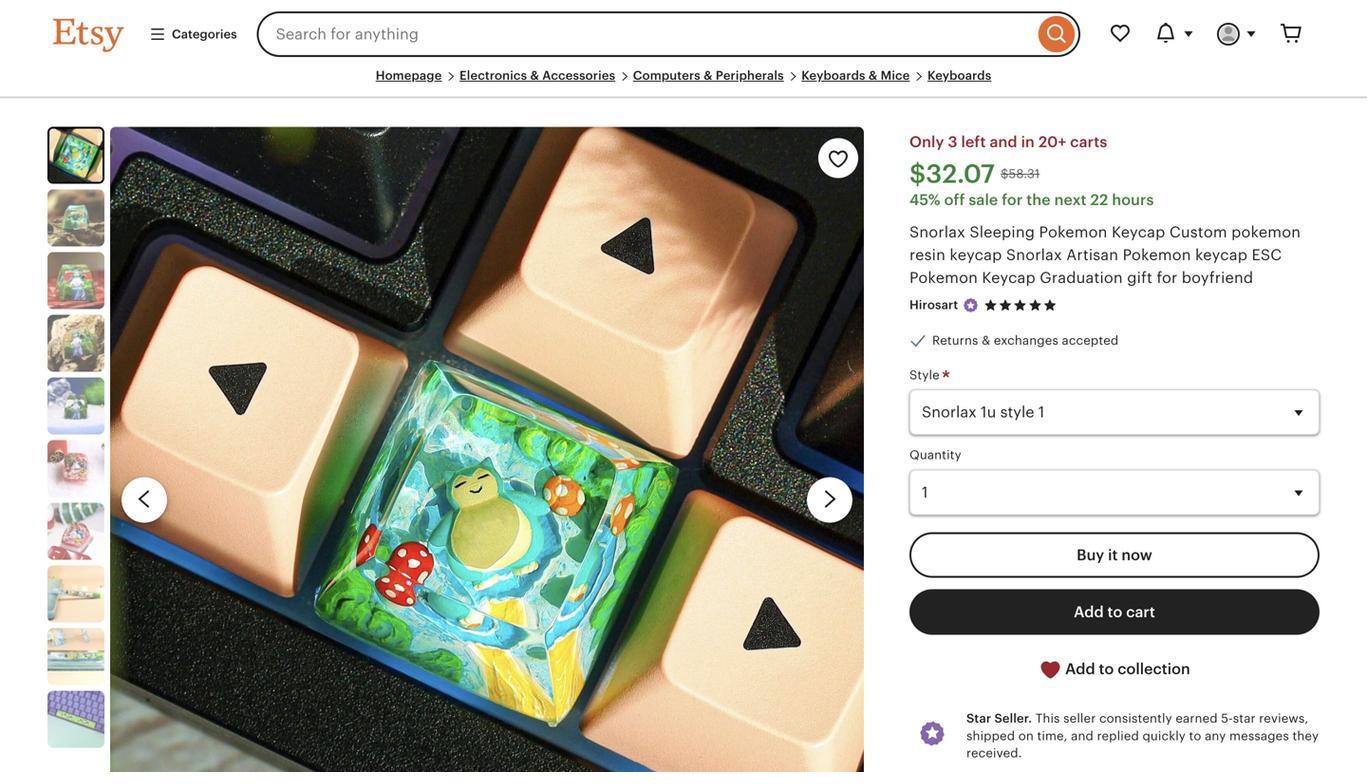 Task type: vqa. For each thing, say whether or not it's contained in the screenshot.
ESC
yes



Task type: describe. For each thing, give the bounding box(es) containing it.
quantity
[[910, 448, 962, 462]]

20+
[[1039, 134, 1067, 151]]

peripherals
[[716, 68, 784, 83]]

any
[[1205, 729, 1226, 743]]

gift
[[1128, 269, 1153, 287]]

keyboards link
[[928, 68, 992, 83]]

2 horizontal spatial pokemon
[[1123, 247, 1192, 264]]

none search field inside categories banner
[[257, 11, 1081, 57]]

collection
[[1118, 660, 1191, 677]]

received.
[[967, 746, 1023, 760]]

categories banner
[[19, 0, 1349, 68]]

electronics
[[460, 68, 527, 83]]

add for add to cart
[[1074, 603, 1104, 620]]

& for computers
[[704, 68, 713, 83]]

artisan
[[1067, 247, 1119, 264]]

$32.07 $58.31
[[910, 159, 1040, 189]]

categories
[[172, 27, 237, 41]]

0 vertical spatial pokemon
[[1039, 224, 1108, 241]]

time,
[[1037, 729, 1068, 743]]

keyboards & mice link
[[802, 68, 910, 83]]

hours
[[1112, 192, 1154, 209]]

returns & exchanges accepted
[[933, 334, 1119, 348]]

0 vertical spatial snorlax
[[910, 224, 966, 241]]

next
[[1055, 192, 1087, 209]]

seller.
[[995, 711, 1033, 726]]

carts
[[1071, 134, 1108, 151]]

returns
[[933, 334, 979, 348]]

consistently
[[1100, 711, 1173, 726]]

electronics & accessories
[[460, 68, 616, 83]]

45%
[[910, 192, 941, 209]]

shipped
[[967, 729, 1015, 743]]

3
[[948, 134, 958, 151]]

for inside snorlax sleeping pokemon keycap custom pokemon resin keycap snorlax artisan pokemon keycap esc pokemon keycap graduation gift for boyfriend
[[1157, 269, 1178, 287]]

1 vertical spatial keycap
[[982, 269, 1036, 287]]

buy it now button
[[910, 532, 1320, 578]]

exchanges
[[994, 334, 1059, 348]]

homepage
[[376, 68, 442, 83]]

add for add to collection
[[1066, 660, 1096, 677]]

mice
[[881, 68, 910, 83]]

off
[[945, 192, 965, 209]]

& for electronics
[[530, 68, 539, 83]]

22
[[1091, 192, 1109, 209]]

hirosart
[[910, 298, 959, 312]]

0 vertical spatial keycap
[[1112, 224, 1166, 241]]

$58.31
[[1001, 167, 1040, 181]]

0 horizontal spatial snorlax sleeping pokemon keycap custom pokemon resin keycap snorlax 1u style 1 image
[[49, 129, 103, 182]]

this
[[1036, 711, 1060, 726]]

esc
[[1252, 247, 1282, 264]]

accessories
[[543, 68, 616, 83]]

snorlax sleeping pokemon keycap custom pokemon resin keycap image 2 image
[[47, 190, 104, 247]]

left
[[962, 134, 986, 151]]

accepted
[[1062, 334, 1119, 348]]

add to cart button
[[910, 589, 1320, 635]]

in
[[1021, 134, 1035, 151]]

style
[[910, 368, 943, 382]]

add to cart
[[1074, 603, 1156, 620]]

graduation
[[1040, 269, 1123, 287]]

custom
[[1170, 224, 1228, 241]]

keyboards & mice
[[802, 68, 910, 83]]

buy
[[1077, 546, 1105, 563]]



Task type: locate. For each thing, give the bounding box(es) containing it.
to for collection
[[1099, 660, 1114, 677]]

menu bar
[[53, 68, 1314, 98]]

0 vertical spatial for
[[1002, 192, 1023, 209]]

buy it now
[[1077, 546, 1153, 563]]

cart
[[1127, 603, 1156, 620]]

1 vertical spatial add
[[1066, 660, 1096, 677]]

boyfriend
[[1182, 269, 1254, 287]]

star_seller image
[[962, 297, 979, 314]]

hirosart link
[[910, 298, 959, 312]]

0 vertical spatial to
[[1108, 603, 1123, 620]]

& right 'computers'
[[704, 68, 713, 83]]

menu bar containing homepage
[[53, 68, 1314, 98]]

0 horizontal spatial and
[[990, 134, 1018, 151]]

snorlax sleeping pokemon keycap custom pokemon resin keycap snorlax 1u style 2 image
[[47, 252, 104, 309]]

on
[[1019, 729, 1034, 743]]

2 vertical spatial to
[[1190, 729, 1202, 743]]

& for returns
[[982, 334, 991, 348]]

snorlax sleeping pokemon keycap custom pokemon resin keycap image 9 image
[[47, 628, 104, 685]]

to inside 'add to collection' button
[[1099, 660, 1114, 677]]

1 horizontal spatial keyboards
[[928, 68, 992, 83]]

keyboards
[[802, 68, 866, 83], [928, 68, 992, 83]]

snorlax sleeping pokemon keycap custom pokemon resin keycap image 6 image
[[47, 440, 104, 497]]

computers
[[633, 68, 701, 83]]

keycap
[[950, 247, 1002, 264], [1196, 247, 1248, 264]]

add
[[1074, 603, 1104, 620], [1066, 660, 1096, 677]]

& right returns
[[982, 334, 991, 348]]

0 vertical spatial add
[[1074, 603, 1104, 620]]

categories button
[[135, 17, 251, 51]]

for left the
[[1002, 192, 1023, 209]]

snorlax down sleeping
[[1007, 247, 1063, 264]]

1 keycap from the left
[[950, 247, 1002, 264]]

Search for anything text field
[[257, 11, 1034, 57]]

to inside add to cart button
[[1108, 603, 1123, 620]]

keycap
[[1112, 224, 1166, 241], [982, 269, 1036, 287]]

2 vertical spatial pokemon
[[910, 269, 978, 287]]

1 vertical spatial and
[[1071, 729, 1094, 743]]

45% off sale for the next 22 hours
[[910, 192, 1154, 209]]

messages
[[1230, 729, 1290, 743]]

keycap down sleeping
[[950, 247, 1002, 264]]

snorlax
[[910, 224, 966, 241], [1007, 247, 1063, 264]]

for right gift on the top right
[[1157, 269, 1178, 287]]

1 vertical spatial pokemon
[[1123, 247, 1192, 264]]

pokemon down resin
[[910, 269, 978, 287]]

keyboards for keyboards link
[[928, 68, 992, 83]]

add left the "cart"
[[1074, 603, 1104, 620]]

only
[[910, 134, 944, 151]]

1 horizontal spatial snorlax sleeping pokemon keycap custom pokemon resin keycap snorlax 1u style 1 image
[[110, 127, 864, 772]]

for
[[1002, 192, 1023, 209], [1157, 269, 1178, 287]]

1 horizontal spatial pokemon
[[1039, 224, 1108, 241]]

earned
[[1176, 711, 1218, 726]]

snorlax sleeping pokemon keycap custom pokemon resin keycap image 4 image
[[47, 315, 104, 372]]

keycap up 'boyfriend'
[[1196, 247, 1248, 264]]

homepage link
[[376, 68, 442, 83]]

sale
[[969, 192, 998, 209]]

resin
[[910, 247, 946, 264]]

&
[[530, 68, 539, 83], [704, 68, 713, 83], [869, 68, 878, 83], [982, 334, 991, 348]]

add up "seller"
[[1066, 660, 1096, 677]]

snorlax sleeping pokemon keycap custom pokemon resin keycap custom spacebar image
[[47, 566, 104, 623]]

and left in
[[990, 134, 1018, 151]]

to for cart
[[1108, 603, 1123, 620]]

1 horizontal spatial keycap
[[1196, 247, 1248, 264]]

$32.07
[[910, 159, 995, 189]]

pokemon up "artisan"
[[1039, 224, 1108, 241]]

and down "seller"
[[1071, 729, 1094, 743]]

computers & peripherals
[[633, 68, 784, 83]]

& for keyboards
[[869, 68, 878, 83]]

1 horizontal spatial for
[[1157, 269, 1178, 287]]

0 horizontal spatial pokemon
[[910, 269, 978, 287]]

1 horizontal spatial snorlax
[[1007, 247, 1063, 264]]

quickly
[[1143, 729, 1186, 743]]

seller
[[1064, 711, 1096, 726]]

0 horizontal spatial keycap
[[950, 247, 1002, 264]]

the
[[1027, 192, 1051, 209]]

sleeping
[[970, 224, 1035, 241]]

to inside this seller consistently earned 5-star reviews, shipped on time, and replied quickly to any messages they received.
[[1190, 729, 1202, 743]]

keycap down hours
[[1112, 224, 1166, 241]]

star
[[967, 711, 992, 726]]

keyboards right the mice
[[928, 68, 992, 83]]

1 vertical spatial to
[[1099, 660, 1114, 677]]

star seller.
[[967, 711, 1033, 726]]

1 keyboards from the left
[[802, 68, 866, 83]]

they
[[1293, 729, 1319, 743]]

it
[[1108, 546, 1118, 563]]

snorlax sleeping pokemon keycap custom pokemon resin keycap snorlax 1u style 1 image
[[110, 127, 864, 772], [49, 129, 103, 182]]

snorlax sleeping pokemon keycap custom pokemon resin keycap image 5 image
[[47, 378, 104, 435]]

snorlax sleeping pokemon keycap custom pokemon resin keycap snorlax 1u style 3 image
[[47, 503, 104, 560]]

0 horizontal spatial for
[[1002, 192, 1023, 209]]

1 horizontal spatial and
[[1071, 729, 1094, 743]]

pokemon up gift on the top right
[[1123, 247, 1192, 264]]

& right electronics
[[530, 68, 539, 83]]

0 horizontal spatial snorlax
[[910, 224, 966, 241]]

keyboards for keyboards & mice
[[802, 68, 866, 83]]

2 keycap from the left
[[1196, 247, 1248, 264]]

& left the mice
[[869, 68, 878, 83]]

snorlax sleeping pokemon keycap custom pokemon resin keycap image 10 image
[[47, 691, 104, 748]]

now
[[1122, 546, 1153, 563]]

electronics & accessories link
[[460, 68, 616, 83]]

and inside this seller consistently earned 5-star reviews, shipped on time, and replied quickly to any messages they received.
[[1071, 729, 1094, 743]]

reviews,
[[1260, 711, 1309, 726]]

1 vertical spatial for
[[1157, 269, 1178, 287]]

keycap down sleeping
[[982, 269, 1036, 287]]

to
[[1108, 603, 1123, 620], [1099, 660, 1114, 677], [1190, 729, 1202, 743]]

0 vertical spatial and
[[990, 134, 1018, 151]]

only 3 left and in 20+ carts
[[910, 134, 1108, 151]]

None search field
[[257, 11, 1081, 57]]

5-
[[1222, 711, 1233, 726]]

1 horizontal spatial keycap
[[1112, 224, 1166, 241]]

snorlax sleeping pokemon keycap custom pokemon resin keycap snorlax artisan pokemon keycap esc pokemon keycap graduation gift for boyfriend
[[910, 224, 1301, 287]]

add to collection button
[[910, 646, 1320, 693]]

keyboards left the mice
[[802, 68, 866, 83]]

computers & peripherals link
[[633, 68, 784, 83]]

pokemon
[[1039, 224, 1108, 241], [1123, 247, 1192, 264], [910, 269, 978, 287]]

snorlax up resin
[[910, 224, 966, 241]]

this seller consistently earned 5-star reviews, shipped on time, and replied quickly to any messages they received.
[[967, 711, 1319, 760]]

and
[[990, 134, 1018, 151], [1071, 729, 1094, 743]]

0 horizontal spatial keyboards
[[802, 68, 866, 83]]

to left collection on the right bottom
[[1099, 660, 1114, 677]]

pokemon
[[1232, 224, 1301, 241]]

replied
[[1097, 729, 1140, 743]]

add to collection
[[1062, 660, 1191, 677]]

star
[[1233, 711, 1256, 726]]

to down earned
[[1190, 729, 1202, 743]]

to left the "cart"
[[1108, 603, 1123, 620]]

1 vertical spatial snorlax
[[1007, 247, 1063, 264]]

2 keyboards from the left
[[928, 68, 992, 83]]

0 horizontal spatial keycap
[[982, 269, 1036, 287]]



